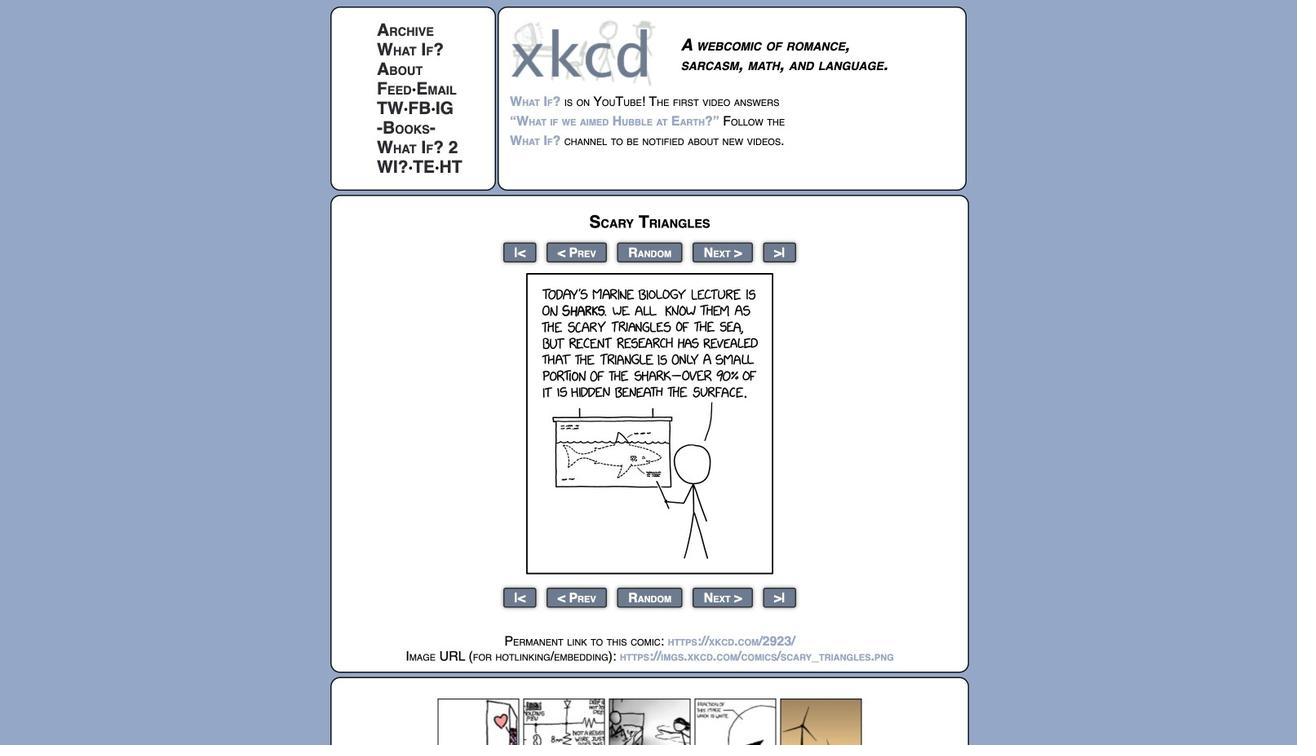 Task type: vqa. For each thing, say whether or not it's contained in the screenshot.
Periodic Table Regions Image
no



Task type: describe. For each thing, give the bounding box(es) containing it.
xkcd.com logo image
[[510, 19, 661, 86]]



Task type: locate. For each thing, give the bounding box(es) containing it.
selected comics image
[[438, 699, 862, 746]]

scary triangles image
[[526, 273, 774, 575]]



